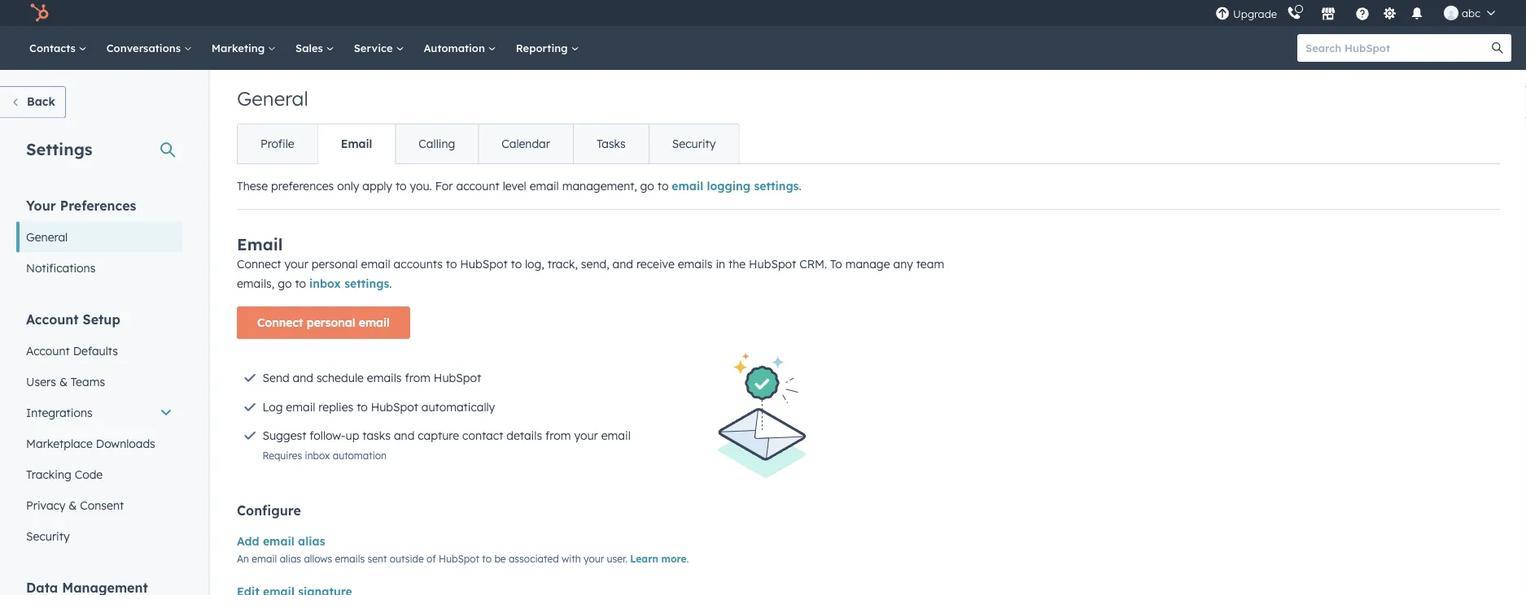 Task type: vqa. For each thing, say whether or not it's contained in the screenshot.
'close notification icon'
no



Task type: locate. For each thing, give the bounding box(es) containing it.
settings right logging
[[754, 179, 799, 193]]

inbox
[[309, 277, 341, 291], [305, 450, 330, 462]]

email
[[341, 137, 372, 151], [237, 234, 283, 255]]

security link down the consent
[[16, 521, 182, 552]]

0 vertical spatial &
[[59, 375, 68, 389]]

account inside "link"
[[26, 344, 70, 358]]

your inside suggest follow-up tasks and capture contact details from your email requires inbox automation
[[574, 429, 598, 443]]

account up account defaults
[[26, 311, 79, 328]]

hubspot up automatically
[[434, 371, 481, 385]]

0 horizontal spatial emails
[[335, 553, 365, 565]]

email up only at top left
[[341, 137, 372, 151]]

connect personal email
[[257, 316, 390, 330]]

emails up log email replies to hubspot automatically
[[367, 371, 402, 385]]

your right details
[[574, 429, 598, 443]]

1 horizontal spatial general
[[237, 86, 308, 111]]

connect up emails,
[[237, 257, 281, 271]]

1 vertical spatial alias
[[280, 553, 301, 565]]

receive
[[636, 257, 675, 271]]

1 vertical spatial general
[[26, 230, 68, 244]]

add email alias an email alias allows emails sent outside of hubspot to be associated with your user. learn more .
[[237, 535, 689, 565]]

0 vertical spatial and
[[613, 257, 633, 271]]

alias up the allows
[[298, 535, 325, 549]]

from up log email replies to hubspot automatically
[[405, 371, 431, 385]]

to right accounts
[[446, 257, 457, 271]]

1 horizontal spatial .
[[687, 553, 689, 565]]

your preferences element
[[16, 197, 182, 284]]

integrations button
[[16, 398, 182, 429]]

automation
[[333, 450, 387, 462]]

2 vertical spatial your
[[584, 553, 604, 565]]

connect
[[237, 257, 281, 271], [257, 316, 303, 330]]

2 account from the top
[[26, 344, 70, 358]]

hubspot up tasks
[[371, 400, 418, 414]]

0 vertical spatial email
[[341, 137, 372, 151]]

1 vertical spatial emails
[[367, 371, 402, 385]]

email up emails,
[[237, 234, 283, 255]]

general up profile
[[237, 86, 308, 111]]

and inside connect your personal email accounts to hubspot to log, track, send, and receive emails in the hubspot crm. to manage any team emails, go to
[[613, 257, 633, 271]]

2 vertical spatial emails
[[335, 553, 365, 565]]

from
[[405, 371, 431, 385], [545, 429, 571, 443]]

and inside suggest follow-up tasks and capture contact details from your email requires inbox automation
[[394, 429, 415, 443]]

general down the your
[[26, 230, 68, 244]]

Search HubSpot search field
[[1298, 34, 1497, 62]]

calling link
[[395, 125, 478, 164]]

more
[[661, 553, 687, 565]]

0 horizontal spatial email
[[237, 234, 283, 255]]

1 vertical spatial security
[[26, 530, 70, 544]]

go right emails,
[[278, 277, 292, 291]]

contact
[[462, 429, 503, 443]]

menu
[[1214, 0, 1507, 26]]

go
[[640, 179, 654, 193], [278, 277, 292, 291]]

alias
[[298, 535, 325, 549], [280, 553, 301, 565]]

privacy & consent
[[26, 499, 124, 513]]

&
[[59, 375, 68, 389], [69, 499, 77, 513]]

accounts
[[394, 257, 443, 271]]

general link
[[16, 222, 182, 253]]

tasks link
[[573, 125, 649, 164]]

users & teams
[[26, 375, 105, 389]]

replies
[[319, 400, 353, 414]]

and right "send," in the left of the page
[[613, 257, 633, 271]]

for
[[435, 179, 453, 193]]

1 vertical spatial go
[[278, 277, 292, 291]]

capture
[[418, 429, 459, 443]]

level
[[503, 179, 526, 193]]

hubspot right of
[[439, 553, 479, 565]]

your right 'with'
[[584, 553, 604, 565]]

1 vertical spatial connect
[[257, 316, 303, 330]]

inbox up connect personal email
[[309, 277, 341, 291]]

0 horizontal spatial general
[[26, 230, 68, 244]]

emails left sent
[[335, 553, 365, 565]]

automation
[[424, 41, 488, 55]]

. right logging
[[799, 179, 802, 193]]

account for account defaults
[[26, 344, 70, 358]]

associated
[[509, 553, 559, 565]]

these
[[237, 179, 268, 193]]

alias down add email alias button
[[280, 553, 301, 565]]

1 vertical spatial security link
[[16, 521, 182, 552]]

search button
[[1484, 34, 1512, 62]]

0 vertical spatial go
[[640, 179, 654, 193]]

0 vertical spatial your
[[284, 257, 308, 271]]

teams
[[71, 375, 105, 389]]

security link
[[649, 125, 739, 164], [16, 521, 182, 552]]

service link
[[344, 26, 414, 70]]

from inside suggest follow-up tasks and capture contact details from your email requires inbox automation
[[545, 429, 571, 443]]

go right management,
[[640, 179, 654, 193]]

any
[[893, 257, 913, 271]]

learn
[[630, 553, 658, 565]]

0 horizontal spatial from
[[405, 371, 431, 385]]

to right management,
[[658, 179, 669, 193]]

consent
[[80, 499, 124, 513]]

personal down inbox settings link
[[307, 316, 355, 330]]

security
[[672, 137, 716, 151], [26, 530, 70, 544]]

apply
[[362, 179, 392, 193]]

& for users
[[59, 375, 68, 389]]

account for account setup
[[26, 311, 79, 328]]

2 vertical spatial .
[[687, 553, 689, 565]]

calling icon button
[[1280, 2, 1308, 24]]

hubspot image
[[29, 3, 49, 23]]

general
[[237, 86, 308, 111], [26, 230, 68, 244]]

personal inside connect your personal email accounts to hubspot to log, track, send, and receive emails in the hubspot crm. to manage any team emails, go to
[[312, 257, 358, 271]]

and
[[613, 257, 633, 271], [293, 371, 313, 385], [394, 429, 415, 443]]

1 account from the top
[[26, 311, 79, 328]]

& right privacy
[[69, 499, 77, 513]]

calling icon image
[[1287, 6, 1302, 21]]

emails
[[678, 257, 713, 271], [367, 371, 402, 385], [335, 553, 365, 565]]

to left be
[[482, 553, 492, 565]]

marketplaces image
[[1321, 7, 1336, 22]]

marketing
[[211, 41, 268, 55]]

1 horizontal spatial and
[[394, 429, 415, 443]]

2 horizontal spatial .
[[799, 179, 802, 193]]

marketplace downloads
[[26, 437, 155, 451]]

from right details
[[545, 429, 571, 443]]

navigation containing profile
[[237, 124, 739, 164]]

your up connect personal email
[[284, 257, 308, 271]]

abc
[[1462, 6, 1481, 20]]

1 horizontal spatial settings
[[754, 179, 799, 193]]

0 vertical spatial inbox
[[309, 277, 341, 291]]

1 vertical spatial &
[[69, 499, 77, 513]]

you.
[[410, 179, 432, 193]]

emails left in
[[678, 257, 713, 271]]

contacts
[[29, 41, 79, 55]]

0 vertical spatial settings
[[754, 179, 799, 193]]

log email replies to hubspot automatically
[[263, 400, 495, 414]]

your
[[284, 257, 308, 271], [574, 429, 598, 443], [584, 553, 604, 565]]

hubspot
[[460, 257, 508, 271], [749, 257, 796, 271], [434, 371, 481, 385], [371, 400, 418, 414], [439, 553, 479, 565]]

0 vertical spatial security
[[672, 137, 716, 151]]

outside
[[390, 553, 424, 565]]

1 horizontal spatial emails
[[367, 371, 402, 385]]

1 vertical spatial personal
[[307, 316, 355, 330]]

0 vertical spatial connect
[[237, 257, 281, 271]]

be
[[494, 553, 506, 565]]

in
[[716, 257, 725, 271]]

up
[[346, 429, 359, 443]]

personal up inbox settings link
[[312, 257, 358, 271]]

0 horizontal spatial .
[[389, 277, 392, 291]]

the
[[729, 257, 746, 271]]

go inside connect your personal email accounts to hubspot to log, track, send, and receive emails in the hubspot crm. to manage any team emails, go to
[[278, 277, 292, 291]]

connect inside connect your personal email accounts to hubspot to log, track, send, and receive emails in the hubspot crm. to manage any team emails, go to
[[237, 257, 281, 271]]

0 vertical spatial account
[[26, 311, 79, 328]]

1 vertical spatial email
[[237, 234, 283, 255]]

1 vertical spatial your
[[574, 429, 598, 443]]

email inside suggest follow-up tasks and capture contact details from your email requires inbox automation
[[601, 429, 631, 443]]

and right send
[[293, 371, 313, 385]]

allows
[[304, 553, 332, 565]]

general inside the your preferences element
[[26, 230, 68, 244]]

1 horizontal spatial security link
[[649, 125, 739, 164]]

send
[[263, 371, 289, 385]]

1 horizontal spatial security
[[672, 137, 716, 151]]

0 horizontal spatial go
[[278, 277, 292, 291]]

inbox down follow-
[[305, 450, 330, 462]]

1 vertical spatial and
[[293, 371, 313, 385]]

notifications image
[[1410, 7, 1425, 22]]

security down privacy
[[26, 530, 70, 544]]

account defaults
[[26, 344, 118, 358]]

and right tasks
[[394, 429, 415, 443]]

2 horizontal spatial emails
[[678, 257, 713, 271]]

settings up connect personal email
[[344, 277, 389, 291]]

tracking
[[26, 468, 71, 482]]

2 horizontal spatial and
[[613, 257, 633, 271]]

0 vertical spatial personal
[[312, 257, 358, 271]]

back
[[27, 94, 55, 109]]

send and schedule emails from hubspot
[[263, 371, 481, 385]]

navigation
[[237, 124, 739, 164]]

1 vertical spatial account
[[26, 344, 70, 358]]

. up connect personal email
[[389, 277, 392, 291]]

0 vertical spatial .
[[799, 179, 802, 193]]

0 vertical spatial emails
[[678, 257, 713, 271]]

user.
[[607, 553, 628, 565]]

account up users
[[26, 344, 70, 358]]

integrations
[[26, 406, 93, 420]]

sales link
[[286, 26, 344, 70]]

& right users
[[59, 375, 68, 389]]

0 vertical spatial from
[[405, 371, 431, 385]]

security link up logging
[[649, 125, 739, 164]]

0 horizontal spatial settings
[[344, 277, 389, 291]]

code
[[75, 468, 103, 482]]

1 vertical spatial from
[[545, 429, 571, 443]]

privacy
[[26, 499, 65, 513]]

1 vertical spatial .
[[389, 277, 392, 291]]

add
[[237, 535, 259, 549]]

2 vertical spatial and
[[394, 429, 415, 443]]

0 horizontal spatial security
[[26, 530, 70, 544]]

.
[[799, 179, 802, 193], [389, 277, 392, 291], [687, 553, 689, 565]]

security up logging
[[672, 137, 716, 151]]

connect down emails,
[[257, 316, 303, 330]]

marketplaces button
[[1311, 0, 1346, 26]]

1 vertical spatial inbox
[[305, 450, 330, 462]]

1 horizontal spatial &
[[69, 499, 77, 513]]

hubspot inside add email alias an email alias allows emails sent outside of hubspot to be associated with your user. learn more .
[[439, 553, 479, 565]]

suggest
[[263, 429, 306, 443]]

connect your personal email accounts to hubspot to log, track, send, and receive emails in the hubspot crm. to manage any team emails, go to
[[237, 257, 944, 291]]

connect inside button
[[257, 316, 303, 330]]

notifications link
[[16, 253, 182, 284]]

account
[[456, 179, 500, 193]]

. right learn
[[687, 553, 689, 565]]

of
[[427, 553, 436, 565]]

tasks
[[597, 137, 626, 151]]

0 horizontal spatial &
[[59, 375, 68, 389]]

1 horizontal spatial from
[[545, 429, 571, 443]]



Task type: describe. For each thing, give the bounding box(es) containing it.
help button
[[1349, 0, 1377, 26]]

gary orlando image
[[1444, 6, 1459, 20]]

profile
[[260, 137, 294, 151]]

account setup element
[[16, 311, 182, 552]]

search image
[[1492, 42, 1503, 54]]

profile link
[[238, 125, 317, 164]]

team
[[916, 257, 944, 271]]

defaults
[[73, 344, 118, 358]]

service
[[354, 41, 396, 55]]

email logging settings link
[[672, 179, 799, 193]]

preferences
[[271, 179, 334, 193]]

reporting link
[[506, 26, 589, 70]]

to left you.
[[396, 179, 407, 193]]

personal inside button
[[307, 316, 355, 330]]

downloads
[[96, 437, 155, 451]]

calendar
[[502, 137, 550, 151]]

follow-
[[310, 429, 346, 443]]

settings
[[26, 139, 92, 159]]

send,
[[581, 257, 609, 271]]

. inside add email alias an email alias allows emails sent outside of hubspot to be associated with your user. learn more .
[[687, 553, 689, 565]]

to inside add email alias an email alias allows emails sent outside of hubspot to be associated with your user. learn more .
[[482, 553, 492, 565]]

calling
[[419, 137, 455, 151]]

emails inside connect your personal email accounts to hubspot to log, track, send, and receive emails in the hubspot crm. to manage any team emails, go to
[[678, 257, 713, 271]]

0 vertical spatial security link
[[649, 125, 739, 164]]

conversations link
[[97, 26, 202, 70]]

email inside button
[[359, 316, 390, 330]]

inbox settings .
[[309, 277, 392, 291]]

inbox inside suggest follow-up tasks and capture contact details from your email requires inbox automation
[[305, 450, 330, 462]]

to
[[830, 257, 842, 271]]

1 horizontal spatial email
[[341, 137, 372, 151]]

1 horizontal spatial go
[[640, 179, 654, 193]]

upgrade image
[[1215, 7, 1230, 22]]

account setup
[[26, 311, 120, 328]]

connect for connect your personal email accounts to hubspot to log, track, send, and receive emails in the hubspot crm. to manage any team emails, go to
[[237, 257, 281, 271]]

add email alias button
[[237, 532, 325, 552]]

connect personal email button
[[237, 307, 410, 339]]

learn more link
[[630, 553, 687, 565]]

preferences
[[60, 197, 136, 214]]

automatically
[[422, 400, 495, 414]]

crm.
[[800, 257, 827, 271]]

email link
[[317, 125, 395, 164]]

users & teams link
[[16, 367, 182, 398]]

logging
[[707, 179, 751, 193]]

emails,
[[237, 277, 275, 291]]

contacts link
[[20, 26, 97, 70]]

configure
[[237, 503, 301, 519]]

calendar link
[[478, 125, 573, 164]]

tracking code link
[[16, 460, 182, 490]]

sales
[[296, 41, 326, 55]]

to right emails,
[[295, 277, 306, 291]]

help image
[[1355, 7, 1370, 22]]

setup
[[83, 311, 120, 328]]

1 vertical spatial settings
[[344, 277, 389, 291]]

account defaults link
[[16, 336, 182, 367]]

automation link
[[414, 26, 506, 70]]

to right replies
[[357, 400, 368, 414]]

tracking code
[[26, 468, 103, 482]]

inbox settings link
[[309, 277, 389, 291]]

hubspot link
[[20, 3, 61, 23]]

users
[[26, 375, 56, 389]]

upgrade
[[1233, 7, 1277, 21]]

an
[[237, 553, 249, 565]]

conversations
[[106, 41, 184, 55]]

to left log,
[[511, 257, 522, 271]]

your preferences
[[26, 197, 136, 214]]

log,
[[525, 257, 544, 271]]

settings image
[[1383, 7, 1397, 22]]

these preferences only apply to you. for account level email management, go to email logging settings .
[[237, 179, 802, 193]]

0 horizontal spatial security link
[[16, 521, 182, 552]]

security inside account setup element
[[26, 530, 70, 544]]

email inside connect your personal email accounts to hubspot to log, track, send, and receive emails in the hubspot crm. to manage any team emails, go to
[[361, 257, 390, 271]]

& for privacy
[[69, 499, 77, 513]]

back link
[[0, 86, 66, 118]]

0 vertical spatial general
[[237, 86, 308, 111]]

hubspot right the
[[749, 257, 796, 271]]

tasks
[[362, 429, 391, 443]]

suggest follow-up tasks and capture contact details from your email requires inbox automation
[[263, 429, 631, 462]]

notifications button
[[1403, 0, 1431, 26]]

requires
[[263, 450, 302, 462]]

log
[[263, 400, 283, 414]]

emails inside add email alias an email alias allows emails sent outside of hubspot to be associated with your user. learn more .
[[335, 553, 365, 565]]

hubspot left log,
[[460, 257, 508, 271]]

track,
[[548, 257, 578, 271]]

0 vertical spatial alias
[[298, 535, 325, 549]]

your
[[26, 197, 56, 214]]

schedule
[[317, 371, 364, 385]]

settings link
[[1380, 4, 1400, 22]]

menu containing abc
[[1214, 0, 1507, 26]]

privacy & consent link
[[16, 490, 182, 521]]

abc button
[[1434, 0, 1505, 26]]

management,
[[562, 179, 637, 193]]

details
[[507, 429, 542, 443]]

0 horizontal spatial and
[[293, 371, 313, 385]]

your inside connect your personal email accounts to hubspot to log, track, send, and receive emails in the hubspot crm. to manage any team emails, go to
[[284, 257, 308, 271]]

marketplace
[[26, 437, 93, 451]]

connect for connect personal email
[[257, 316, 303, 330]]

notifications
[[26, 261, 96, 275]]

your inside add email alias an email alias allows emails sent outside of hubspot to be associated with your user. learn more .
[[584, 553, 604, 565]]

only
[[337, 179, 359, 193]]



